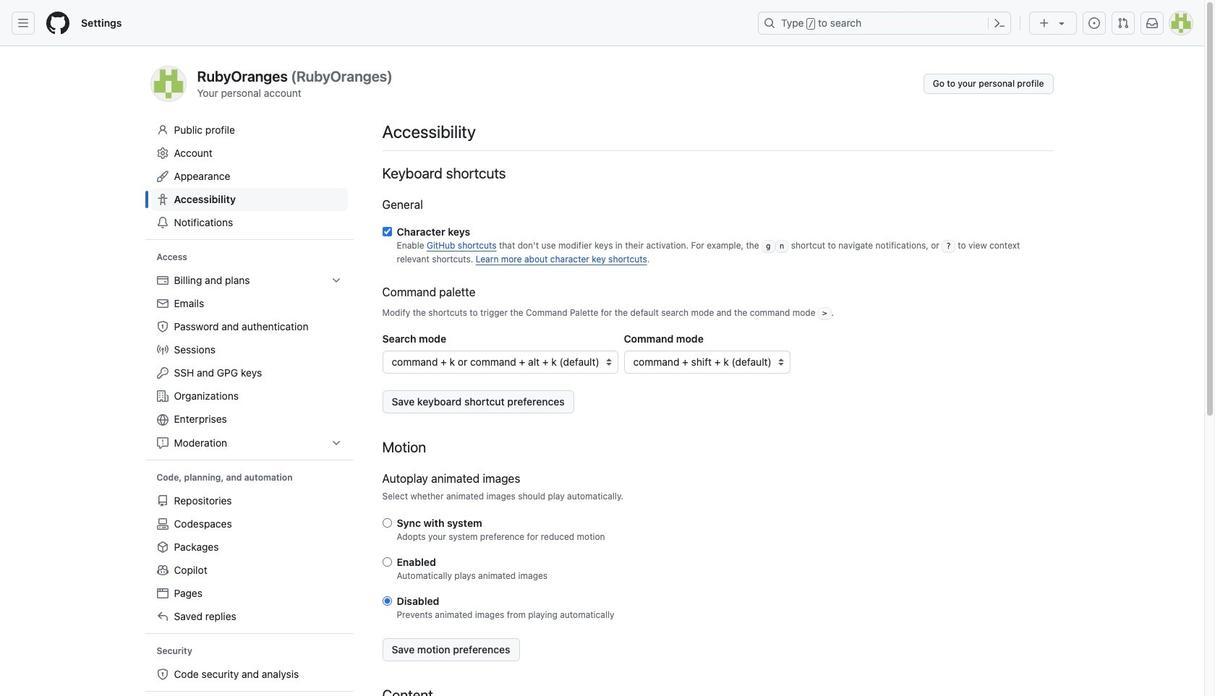 Task type: describe. For each thing, give the bounding box(es) containing it.
organization image
[[157, 391, 168, 402]]

1 list from the top
[[151, 269, 348, 455]]

paintbrush image
[[157, 171, 168, 182]]

3 list from the top
[[151, 664, 348, 687]]

accessibility image
[[157, 194, 168, 206]]

plus image
[[1039, 17, 1051, 29]]

reply image
[[157, 612, 168, 623]]

command palette image
[[994, 17, 1006, 29]]

bell image
[[157, 217, 168, 229]]

2 shield lock image from the top
[[157, 669, 168, 681]]

globe image
[[157, 415, 168, 426]]

package image
[[157, 542, 168, 554]]

triangle down image
[[1057, 17, 1068, 29]]

git pull request image
[[1118, 17, 1130, 29]]

codespaces image
[[157, 519, 168, 530]]

repo image
[[157, 496, 168, 507]]

mail image
[[157, 298, 168, 310]]



Task type: locate. For each thing, give the bounding box(es) containing it.
browser image
[[157, 588, 168, 600]]

key image
[[157, 368, 168, 379]]

None radio
[[382, 519, 392, 528], [382, 597, 392, 606], [382, 519, 392, 528], [382, 597, 392, 606]]

notifications image
[[1147, 17, 1159, 29]]

gear image
[[157, 148, 168, 159]]

shield lock image
[[157, 321, 168, 333], [157, 669, 168, 681]]

homepage image
[[46, 12, 69, 35]]

None checkbox
[[382, 227, 392, 237]]

person image
[[157, 124, 168, 136]]

1 shield lock image from the top
[[157, 321, 168, 333]]

@rubyoranges image
[[151, 67, 186, 101]]

shield lock image down reply image
[[157, 669, 168, 681]]

None radio
[[382, 558, 392, 567]]

2 vertical spatial list
[[151, 664, 348, 687]]

1 vertical spatial shield lock image
[[157, 669, 168, 681]]

1 vertical spatial list
[[151, 490, 348, 629]]

0 vertical spatial list
[[151, 269, 348, 455]]

issue opened image
[[1089, 17, 1101, 29]]

0 vertical spatial shield lock image
[[157, 321, 168, 333]]

list
[[151, 269, 348, 455], [151, 490, 348, 629], [151, 664, 348, 687]]

copilot image
[[157, 565, 168, 577]]

broadcast image
[[157, 344, 168, 356]]

shield lock image up broadcast icon
[[157, 321, 168, 333]]

2 list from the top
[[151, 490, 348, 629]]



Task type: vqa. For each thing, say whether or not it's contained in the screenshot.
9,
no



